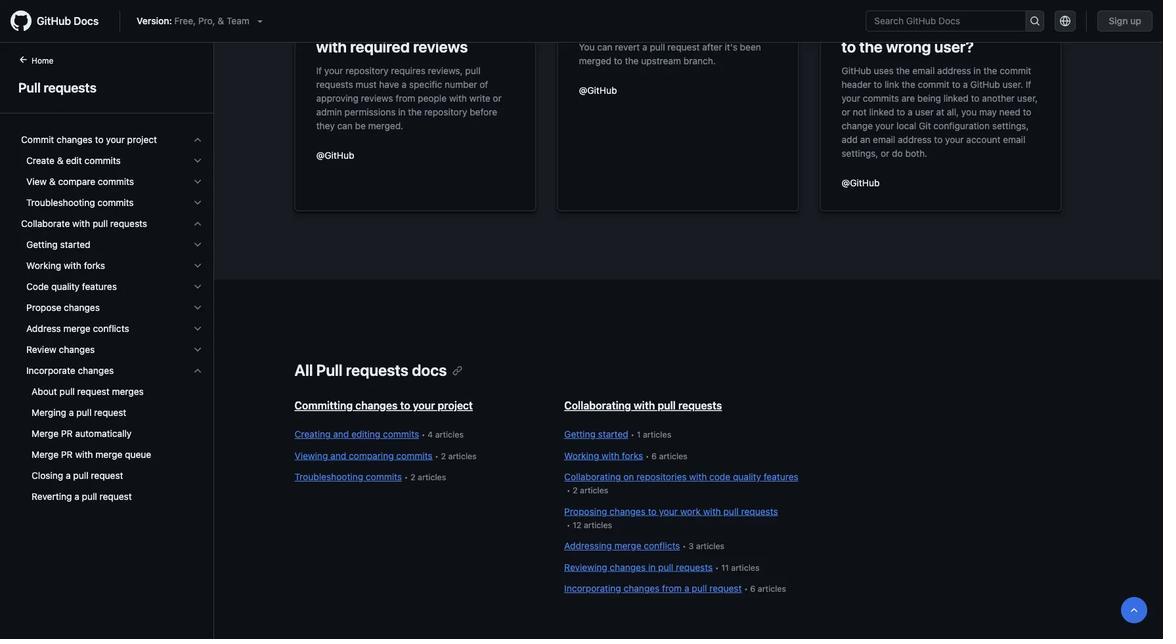 Task type: locate. For each thing, give the bounding box(es) containing it.
1 commit changes to your project element from the top
[[11, 129, 213, 213]]

0 horizontal spatial getting
[[26, 239, 58, 250]]

2 inside viewing and comparing commits • 2 articles
[[441, 452, 446, 461]]

0 horizontal spatial repository
[[346, 65, 389, 76]]

changes up edit
[[57, 134, 93, 145]]

to up create & edit commits 'dropdown button'
[[95, 134, 104, 145]]

1 horizontal spatial settings,
[[992, 120, 1029, 131]]

2 vertical spatial &
[[49, 176, 56, 187]]

0 horizontal spatial started
[[60, 239, 90, 250]]

1 horizontal spatial from
[[662, 584, 682, 594]]

2 vertical spatial @github
[[842, 177, 880, 188]]

2 horizontal spatial or
[[881, 148, 890, 159]]

all,
[[947, 106, 959, 117]]

1 vertical spatial started
[[598, 429, 628, 440]]

sc 9kayk9 0 image inside propose changes dropdown button
[[192, 303, 203, 313]]

can left be
[[337, 120, 353, 131]]

working inside dropdown button
[[26, 260, 61, 271]]

approving a pull request with required reviews
[[316, 14, 489, 56]]

github left docs
[[37, 15, 71, 27]]

0 vertical spatial linked
[[994, 14, 1037, 32]]

project inside "commit changes to your project" dropdown button
[[127, 134, 157, 145]]

changes down on
[[610, 506, 646, 517]]

0 horizontal spatial address
[[898, 134, 932, 145]]

and right the viewing
[[330, 451, 346, 461]]

after
[[702, 41, 722, 52]]

started
[[60, 239, 90, 250], [598, 429, 628, 440]]

& inside dropdown button
[[49, 176, 56, 187]]

None search field
[[866, 11, 1044, 32]]

home
[[32, 56, 53, 65]]

changes inside dropdown button
[[64, 302, 100, 313]]

need
[[999, 106, 1021, 117]]

• inside addressing merge conflicts • 3 articles
[[682, 542, 686, 551]]

are
[[878, 14, 900, 32], [902, 93, 915, 103]]

1 vertical spatial conflicts
[[644, 541, 680, 552]]

sc 9kayk9 0 image
[[192, 135, 203, 145], [192, 219, 203, 229], [192, 366, 203, 376]]

6 sc 9kayk9 0 image from the top
[[192, 282, 203, 292]]

to up addressing merge conflicts • 3 articles
[[648, 506, 657, 517]]

0 horizontal spatial if
[[316, 65, 322, 76]]

pull inside proposing changes to your work with pull requests • 12 articles
[[723, 506, 739, 517]]

people
[[418, 93, 447, 103]]

12
[[573, 521, 582, 530]]

sc 9kayk9 0 image inside create & edit commits 'dropdown button'
[[192, 156, 203, 166]]

collaborating inside the collaborating on repositories with code quality features • 2 articles
[[564, 472, 621, 483]]

0 vertical spatial sc 9kayk9 0 image
[[192, 135, 203, 145]]

sc 9kayk9 0 image for requests
[[192, 219, 203, 229]]

articles inside the collaborating on repositories with code quality features • 2 articles
[[580, 486, 608, 496]]

pr inside "link"
[[61, 429, 73, 439]]

1 vertical spatial commit
[[918, 79, 950, 90]]

pull up of at left
[[465, 65, 481, 76]]

1 vertical spatial if
[[1026, 79, 1031, 90]]

changes up address merge conflicts on the left bottom of the page
[[64, 302, 100, 313]]

commits down "commit changes to your project" dropdown button
[[85, 155, 121, 166]]

1 horizontal spatial reviews
[[413, 37, 468, 56]]

started for getting started
[[60, 239, 90, 250]]

addressing merge conflicts • 3 articles
[[564, 541, 725, 552]]

1 horizontal spatial started
[[598, 429, 628, 440]]

1 vertical spatial address
[[898, 134, 932, 145]]

2 vertical spatial merge
[[614, 541, 641, 552]]

sc 9kayk9 0 image inside code quality features dropdown button
[[192, 282, 203, 292]]

propose changes button
[[16, 298, 208, 319]]

2
[[441, 452, 446, 461], [411, 473, 415, 482], [573, 486, 578, 496]]

do
[[892, 148, 903, 159]]

scroll to top image
[[1129, 606, 1140, 616]]

in down user?
[[974, 65, 981, 76]]

0 vertical spatial 6
[[652, 452, 657, 461]]

changes for incorporate
[[78, 366, 114, 376]]

a right closing at the bottom of the page
[[66, 471, 71, 481]]

1 horizontal spatial troubleshooting
[[295, 472, 363, 483]]

getting
[[26, 239, 58, 250], [564, 429, 596, 440]]

with down merge pr automatically
[[75, 450, 93, 460]]

merge down merge pr automatically "link"
[[95, 450, 122, 460]]

sc 9kayk9 0 image for code quality features
[[192, 282, 203, 292]]

and for viewing
[[330, 451, 346, 461]]

0 vertical spatial reviews
[[413, 37, 468, 56]]

2 sc 9kayk9 0 image from the top
[[192, 177, 203, 187]]

pull right all at the bottom left of the page
[[316, 361, 343, 380]]

0 horizontal spatial forks
[[84, 260, 105, 271]]

admin
[[316, 106, 342, 117]]

1 horizontal spatial features
[[764, 472, 799, 483]]

1 horizontal spatial quality
[[733, 472, 761, 483]]

2 incorporate changes element from the top
[[11, 382, 213, 508]]

all pull requests docs link
[[295, 361, 463, 380]]

sc 9kayk9 0 image for review changes
[[192, 345, 203, 355]]

incorporate changes element containing about pull request merges
[[11, 382, 213, 508]]

pull inside dropdown button
[[93, 218, 108, 229]]

forks inside dropdown button
[[84, 260, 105, 271]]

up
[[1130, 15, 1142, 26]]

a right revert
[[642, 41, 647, 52]]

changes for propose
[[64, 302, 100, 313]]

branch.
[[684, 55, 716, 66]]

to inside the you can revert a pull request after it's been merged to the upstream branch.
[[614, 55, 623, 66]]

repository up must
[[346, 65, 389, 76]]

troubleshooting for troubleshooting commits • 2 articles
[[295, 472, 363, 483]]

2 merge from the top
[[32, 450, 59, 460]]

0 vertical spatial commit
[[1000, 65, 1031, 76]]

being
[[917, 93, 941, 103]]

1 vertical spatial merge
[[95, 450, 122, 460]]

working with forks button
[[16, 255, 208, 277]]

0 vertical spatial github
[[37, 15, 71, 27]]

can inside if your repository requires reviews, pull requests must have a specific number of approving reviews from people with write or admin permissions in the repository before they can be merged.
[[337, 120, 353, 131]]

Search GitHub Docs search field
[[866, 11, 1026, 31]]

commits inside 'dropdown button'
[[85, 155, 121, 166]]

0 horizontal spatial are
[[878, 14, 900, 32]]

reviews inside if your repository requires reviews, pull requests must have a specific number of approving reviews from people with write or admin permissions in the repository before they can be merged.
[[361, 93, 393, 103]]

1 vertical spatial linked
[[944, 93, 969, 103]]

0 vertical spatial collaborating
[[564, 400, 631, 412]]

1 collaborate with pull requests element from the top
[[11, 213, 213, 508]]

my
[[904, 14, 926, 32]]

the down revert
[[625, 55, 639, 66]]

project for committing changes to your project
[[438, 400, 473, 412]]

pull down reviewing changes in pull requests • 11 articles at the bottom of page
[[692, 584, 707, 594]]

sc 9kayk9 0 image inside collaborate with pull requests dropdown button
[[192, 219, 203, 229]]

collaborating up getting started • 1 articles
[[564, 400, 631, 412]]

0 vertical spatial pr
[[61, 429, 73, 439]]

0 horizontal spatial or
[[493, 93, 502, 103]]

commit
[[21, 134, 54, 145]]

must
[[356, 79, 377, 90]]

at
[[936, 106, 944, 117]]

in up merged.
[[398, 106, 406, 117]]

2 horizontal spatial @github
[[842, 177, 880, 188]]

sc 9kayk9 0 image inside 'troubleshooting commits' dropdown button
[[192, 198, 203, 208]]

a inside the you can revert a pull request after it's been merged to the upstream branch.
[[642, 41, 647, 52]]

with down number
[[449, 93, 467, 103]]

3 sc 9kayk9 0 image from the top
[[192, 366, 203, 376]]

github
[[37, 15, 71, 27], [842, 65, 871, 76], [971, 79, 1000, 90]]

2 horizontal spatial merge
[[614, 541, 641, 552]]

working for working with forks • 6 articles
[[564, 451, 599, 461]]

required
[[350, 37, 410, 56]]

automatically
[[75, 429, 132, 439]]

sc 9kayk9 0 image inside review changes dropdown button
[[192, 345, 203, 355]]

conflicts inside dropdown button
[[93, 323, 129, 334]]

1 vertical spatial @github
[[316, 150, 354, 161]]

0 vertical spatial project
[[127, 134, 157, 145]]

1 vertical spatial in
[[398, 106, 406, 117]]

started inside dropdown button
[[60, 239, 90, 250]]

merging a pull request link
[[16, 403, 208, 424]]

commits down link
[[863, 93, 899, 103]]

from
[[396, 93, 415, 103], [662, 584, 682, 594]]

0 horizontal spatial can
[[337, 120, 353, 131]]

home link
[[13, 55, 74, 68]]

local
[[897, 120, 916, 131]]

working with forks
[[26, 260, 105, 271]]

0 vertical spatial started
[[60, 239, 90, 250]]

github up header
[[842, 65, 871, 76]]

github uses the email address in the commit header to link the commit to a github user. if your commits are being linked to another user, or not linked to a user at all, you may need to change your local git configuration settings, add an email address to your account email settings, or do both.
[[842, 65, 1038, 159]]

2 commit changes to your project element from the top
[[11, 150, 213, 213]]

are left my
[[878, 14, 900, 32]]

request up branch.
[[668, 41, 700, 52]]

0 horizontal spatial features
[[82, 281, 117, 292]]

1 horizontal spatial forks
[[622, 451, 643, 461]]

2 collaborating from the top
[[564, 472, 621, 483]]

reviewing
[[564, 562, 607, 573]]

7 sc 9kayk9 0 image from the top
[[192, 303, 203, 313]]

& inside 'dropdown button'
[[57, 155, 63, 166]]

getting down collaborate
[[26, 239, 58, 250]]

request inside the approving a pull request with required reviews
[[435, 14, 489, 32]]

with
[[316, 37, 347, 56], [449, 93, 467, 103], [72, 218, 90, 229], [64, 260, 81, 271], [634, 400, 655, 412], [75, 450, 93, 460], [602, 451, 619, 461], [689, 472, 707, 483], [703, 506, 721, 517]]

conflicts for address merge conflicts
[[93, 323, 129, 334]]

sign up link
[[1098, 11, 1153, 32]]

they
[[316, 120, 335, 131]]

reverting a pull request
[[32, 492, 132, 502]]

1 horizontal spatial address
[[937, 65, 971, 76]]

0 horizontal spatial in
[[398, 106, 406, 117]]

settings,
[[992, 120, 1029, 131], [842, 148, 878, 159]]

merging a pull request
[[32, 408, 126, 418]]

1 horizontal spatial in
[[648, 562, 656, 573]]

your left work
[[659, 506, 678, 517]]

tooltip
[[1121, 598, 1147, 624]]

6
[[652, 452, 657, 461], [750, 585, 756, 594]]

another
[[982, 93, 1015, 103]]

pull down 'troubleshooting commits' dropdown button on the left of page
[[93, 218, 108, 229]]

quality down working with forks
[[51, 281, 80, 292]]

or left not
[[842, 106, 850, 117]]

changes down address merge conflicts on the left bottom of the page
[[59, 344, 95, 355]]

github for github docs
[[37, 15, 71, 27]]

linked left select language: current language is english image
[[994, 14, 1037, 32]]

1 vertical spatial can
[[337, 120, 353, 131]]

1 horizontal spatial commit
[[1000, 65, 1031, 76]]

troubleshooting for troubleshooting commits
[[26, 197, 95, 208]]

from down reviewing changes in pull requests • 11 articles at the bottom of page
[[662, 584, 682, 594]]

articles inside reviewing changes in pull requests • 11 articles
[[731, 563, 760, 573]]

1 vertical spatial features
[[764, 472, 799, 483]]

settings, down need
[[992, 120, 1029, 131]]

1 vertical spatial and
[[330, 451, 346, 461]]

1 collaborating from the top
[[564, 400, 631, 412]]

commits up user?
[[929, 14, 991, 32]]

viewing
[[295, 451, 328, 461]]

incorporate changes element
[[11, 361, 213, 508], [11, 382, 213, 508]]

pull inside if your repository requires reviews, pull requests must have a specific number of approving reviews from people with write or admin permissions in the repository before they can be merged.
[[465, 65, 481, 76]]

pro,
[[198, 15, 215, 26]]

1 vertical spatial getting
[[564, 429, 596, 440]]

forks for working with forks • 6 articles
[[622, 451, 643, 461]]

& right view
[[49, 176, 56, 187]]

commits
[[929, 14, 991, 32], [863, 93, 899, 103], [85, 155, 121, 166], [98, 176, 134, 187], [97, 197, 134, 208], [383, 429, 419, 440], [396, 451, 433, 461], [366, 472, 402, 483]]

merge inside "link"
[[32, 429, 59, 439]]

both.
[[905, 148, 927, 159]]

0 horizontal spatial linked
[[869, 106, 894, 117]]

you
[[579, 41, 595, 52]]

github up another
[[971, 79, 1000, 90]]

@github for approving a pull request with required reviews
[[316, 150, 354, 161]]

with inside the collaborating on repositories with code quality features • 2 articles
[[689, 472, 707, 483]]

request inside the you can revert a pull request after it's been merged to the upstream branch.
[[668, 41, 700, 52]]

if inside if your repository requires reviews, pull requests must have a specific number of approving reviews from people with write or admin permissions in the repository before they can be merged.
[[316, 65, 322, 76]]

merge down the merging
[[32, 429, 59, 439]]

1 horizontal spatial if
[[1026, 79, 1031, 90]]

2 pr from the top
[[61, 450, 73, 460]]

with up code quality features
[[64, 260, 81, 271]]

you can revert a pull request after it's been merged to the upstream branch.
[[579, 41, 761, 66]]

troubleshooting inside dropdown button
[[26, 197, 95, 208]]

collaborate with pull requests element
[[11, 213, 213, 508], [11, 234, 213, 508]]

why are my commits linked to the wrong user?
[[842, 14, 1037, 56]]

changes for review
[[59, 344, 95, 355]]

pull inside the approving a pull request with required reviews
[[405, 14, 431, 32]]

your inside if your repository requires reviews, pull requests must have a specific number of approving reviews from people with write or admin permissions in the repository before they can be merged.
[[324, 65, 343, 76]]

0 vertical spatial address
[[937, 65, 971, 76]]

sc 9kayk9 0 image for propose changes
[[192, 303, 203, 313]]

0 vertical spatial pull
[[18, 79, 41, 95]]

0 horizontal spatial working
[[26, 260, 61, 271]]

1 horizontal spatial linked
[[944, 93, 969, 103]]

0 vertical spatial forks
[[84, 260, 105, 271]]

0 vertical spatial can
[[597, 41, 613, 52]]

pull up upstream
[[650, 41, 665, 52]]

0 vertical spatial quality
[[51, 281, 80, 292]]

started up working with forks • 6 articles on the bottom of the page
[[598, 429, 628, 440]]

0 horizontal spatial commit
[[918, 79, 950, 90]]

a
[[393, 14, 402, 32], [642, 41, 647, 52], [402, 79, 407, 90], [963, 79, 968, 90], [908, 106, 913, 117], [69, 408, 74, 418], [66, 471, 71, 481], [74, 492, 79, 502], [684, 584, 689, 594]]

getting started button
[[16, 234, 208, 255]]

and left editing
[[333, 429, 349, 440]]

pull down home
[[18, 79, 41, 95]]

in down addressing merge conflicts • 3 articles
[[648, 562, 656, 573]]

commit changes to your project element
[[11, 129, 213, 213], [11, 150, 213, 213]]

0 horizontal spatial troubleshooting
[[26, 197, 95, 208]]

reviews up permissions on the left of the page
[[361, 93, 393, 103]]

articles inside getting started • 1 articles
[[643, 430, 671, 440]]

sc 9kayk9 0 image inside getting started dropdown button
[[192, 240, 203, 250]]

commits down viewing and comparing commits • 2 articles
[[366, 472, 402, 483]]

sc 9kayk9 0 image
[[192, 156, 203, 166], [192, 177, 203, 187], [192, 198, 203, 208], [192, 240, 203, 250], [192, 261, 203, 271], [192, 282, 203, 292], [192, 303, 203, 313], [192, 324, 203, 334], [192, 345, 203, 355]]

merge inside dropdown button
[[63, 323, 90, 334]]

0 horizontal spatial github
[[37, 15, 71, 27]]

2 inside the collaborating on repositories with code quality features • 2 articles
[[573, 486, 578, 496]]

1 vertical spatial 6
[[750, 585, 756, 594]]

0 vertical spatial merge
[[32, 429, 59, 439]]

linked inside 'why are my commits linked to the wrong user?'
[[994, 14, 1037, 32]]

0 horizontal spatial 6
[[652, 452, 657, 461]]

incorporate changes button
[[16, 361, 208, 382]]

pr
[[61, 429, 73, 439], [61, 450, 73, 460]]

closing a pull request
[[32, 471, 123, 481]]

and for creating
[[333, 429, 349, 440]]

committing changes to your project
[[295, 400, 473, 412]]

pull inside the you can revert a pull request after it's been merged to the upstream branch.
[[650, 41, 665, 52]]

articles inside troubleshooting commits • 2 articles
[[418, 473, 446, 482]]

repository down people
[[424, 106, 467, 117]]

troubleshooting down the viewing
[[295, 472, 363, 483]]

troubleshooting
[[26, 197, 95, 208], [295, 472, 363, 483]]

• inside working with forks • 6 articles
[[645, 452, 649, 461]]

2 horizontal spatial linked
[[994, 14, 1037, 32]]

1 vertical spatial github
[[842, 65, 871, 76]]

a up you
[[963, 79, 968, 90]]

8 sc 9kayk9 0 image from the top
[[192, 324, 203, 334]]

1 sc 9kayk9 0 image from the top
[[192, 135, 203, 145]]

forks for working with forks
[[84, 260, 105, 271]]

1 horizontal spatial or
[[842, 106, 850, 117]]

articles inside incorporating changes from a pull request • 6 articles
[[758, 585, 786, 594]]

1 incorporate changes element from the top
[[11, 361, 213, 508]]

0 horizontal spatial pull
[[18, 79, 41, 95]]

commit up user.
[[1000, 65, 1031, 76]]

9 sc 9kayk9 0 image from the top
[[192, 345, 203, 355]]

reviews up reviews,
[[413, 37, 468, 56]]

merge down propose changes
[[63, 323, 90, 334]]

changes down addressing merge conflicts • 3 articles
[[610, 562, 646, 573]]

getting inside dropdown button
[[26, 239, 58, 250]]

2 horizontal spatial in
[[974, 65, 981, 76]]

3 sc 9kayk9 0 image from the top
[[192, 198, 203, 208]]

pull
[[405, 14, 431, 32], [650, 41, 665, 52], [465, 65, 481, 76], [93, 218, 108, 229], [60, 387, 75, 397], [658, 400, 676, 412], [76, 408, 92, 418], [73, 471, 88, 481], [82, 492, 97, 502], [723, 506, 739, 517], [658, 562, 673, 573], [692, 584, 707, 594]]

1 sc 9kayk9 0 image from the top
[[192, 156, 203, 166]]

& for create & edit commits
[[57, 155, 63, 166]]

0 horizontal spatial reviews
[[361, 93, 393, 103]]

email down need
[[1003, 134, 1026, 145]]

changes for reviewing
[[610, 562, 646, 573]]

header
[[842, 79, 871, 90]]

propose
[[26, 302, 61, 313]]

features down working with forks dropdown button
[[82, 281, 117, 292]]

0 horizontal spatial quality
[[51, 281, 80, 292]]

6 inside working with forks • 6 articles
[[652, 452, 657, 461]]

conflicts down propose changes dropdown button
[[93, 323, 129, 334]]

4 sc 9kayk9 0 image from the top
[[192, 240, 203, 250]]

2 vertical spatial github
[[971, 79, 1000, 90]]

5 sc 9kayk9 0 image from the top
[[192, 261, 203, 271]]

address up both.
[[898, 134, 932, 145]]

1 merge from the top
[[32, 429, 59, 439]]

changes up creating and editing commits • 4 articles
[[355, 400, 398, 412]]

github for github uses the email address in the commit header to link the commit to a github user. if your commits are being linked to another user, or not linked to a user at all, you may need to change your local git configuration settings, add an email address to your account email settings, or do both.
[[842, 65, 871, 76]]

working down getting started • 1 articles
[[564, 451, 599, 461]]

your
[[324, 65, 343, 76], [842, 93, 860, 103], [875, 120, 894, 131], [945, 134, 964, 145], [106, 134, 125, 145], [413, 400, 435, 412], [659, 506, 678, 517]]

1 horizontal spatial @github
[[579, 85, 617, 96]]

merged
[[579, 55, 612, 66]]

sc 9kayk9 0 image inside incorporate changes dropdown button
[[192, 366, 203, 376]]

pull requests element
[[0, 53, 214, 638]]

changes down reviewing changes in pull requests • 11 articles at the bottom of page
[[624, 584, 660, 594]]

0 horizontal spatial from
[[396, 93, 415, 103]]

requests inside dropdown button
[[110, 218, 147, 229]]

changes inside proposing changes to your work with pull requests • 12 articles
[[610, 506, 646, 517]]

1 horizontal spatial project
[[438, 400, 473, 412]]

1 horizontal spatial are
[[902, 93, 915, 103]]

address
[[26, 323, 61, 334]]

getting up working with forks • 6 articles on the bottom of the page
[[564, 429, 596, 440]]

linked
[[994, 14, 1037, 32], [944, 93, 969, 103], [869, 106, 894, 117]]

features inside the collaborating on repositories with code quality features • 2 articles
[[764, 472, 799, 483]]

1 vertical spatial collaborating
[[564, 472, 621, 483]]

number
[[445, 79, 477, 90]]

with right work
[[703, 506, 721, 517]]

pull down code
[[723, 506, 739, 517]]

forks up on
[[622, 451, 643, 461]]

1 pr from the top
[[61, 429, 73, 439]]

& left edit
[[57, 155, 63, 166]]

with left code
[[689, 472, 707, 483]]

select language: current language is english image
[[1060, 16, 1071, 26]]

0 horizontal spatial conflicts
[[93, 323, 129, 334]]

1 horizontal spatial working
[[564, 451, 599, 461]]

quality right code
[[733, 472, 761, 483]]

sc 9kayk9 0 image inside "commit changes to your project" dropdown button
[[192, 135, 203, 145]]

0 horizontal spatial 2
[[411, 473, 415, 482]]

may
[[979, 106, 997, 117]]

request down merge pr with merge queue link
[[91, 471, 123, 481]]

or right write in the top of the page
[[493, 93, 502, 103]]

or inside if your repository requires reviews, pull requests must have a specific number of approving reviews from people with write or admin permissions in the repository before they can be merged.
[[493, 93, 502, 103]]

2 horizontal spatial 2
[[573, 486, 578, 496]]

collaborating
[[564, 400, 631, 412], [564, 472, 621, 483]]

code
[[26, 281, 49, 292]]

if your repository requires reviews, pull requests must have a specific number of approving reviews from people with write or admin permissions in the repository before they can be merged.
[[316, 65, 502, 131]]

1 vertical spatial pr
[[61, 450, 73, 460]]

1 horizontal spatial pull
[[316, 361, 343, 380]]

changes for commit
[[57, 134, 93, 145]]

reviews
[[413, 37, 468, 56], [361, 93, 393, 103]]

0 vertical spatial features
[[82, 281, 117, 292]]

0 vertical spatial working
[[26, 260, 61, 271]]

@github down an
[[842, 177, 880, 188]]

@github down merged
[[579, 85, 617, 96]]

your down configuration
[[945, 134, 964, 145]]

1 vertical spatial 2
[[411, 473, 415, 482]]

write
[[469, 93, 490, 103]]

sc 9kayk9 0 image inside working with forks dropdown button
[[192, 261, 203, 271]]

sc 9kayk9 0 image inside view & compare commits dropdown button
[[192, 177, 203, 187]]

merge pr with merge queue
[[32, 450, 151, 460]]

commit up being
[[918, 79, 950, 90]]

2 collaborate with pull requests element from the top
[[11, 234, 213, 508]]

a up required
[[393, 14, 402, 32]]

0 vertical spatial troubleshooting
[[26, 197, 95, 208]]

started down collaborate with pull requests
[[60, 239, 90, 250]]

queue
[[125, 450, 151, 460]]

2 vertical spatial 2
[[573, 486, 578, 496]]

your up create & edit commits 'dropdown button'
[[106, 134, 125, 145]]

2 vertical spatial or
[[881, 148, 890, 159]]

project down docs
[[438, 400, 473, 412]]

• inside troubleshooting commits • 2 articles
[[404, 473, 408, 482]]

collaborating for collaborating with pull requests
[[564, 400, 631, 412]]

with down getting started • 1 articles
[[602, 451, 619, 461]]

0 vertical spatial and
[[333, 429, 349, 440]]

0 horizontal spatial settings,
[[842, 148, 878, 159]]

1 horizontal spatial conflicts
[[644, 541, 680, 552]]

specific
[[409, 79, 442, 90]]

2 sc 9kayk9 0 image from the top
[[192, 219, 203, 229]]

pr up closing a pull request
[[61, 450, 73, 460]]

articles inside working with forks • 6 articles
[[659, 452, 688, 461]]

1 vertical spatial project
[[438, 400, 473, 412]]

commit changes to your project element containing commit changes to your project
[[11, 129, 213, 213]]

from down the have
[[396, 93, 415, 103]]

request up reviews,
[[435, 14, 489, 32]]

changes for proposing
[[610, 506, 646, 517]]

your inside proposing changes to your work with pull requests • 12 articles
[[659, 506, 678, 517]]

sc 9kayk9 0 image inside address merge conflicts dropdown button
[[192, 324, 203, 334]]

1 horizontal spatial &
[[57, 155, 63, 166]]



Task type: vqa. For each thing, say whether or not it's contained in the screenshot.


Task type: describe. For each thing, give the bounding box(es) containing it.
review
[[26, 344, 56, 355]]

sc 9kayk9 0 image for view & compare commits
[[192, 177, 203, 187]]

comparing
[[349, 451, 394, 461]]

incorporate changes element containing incorporate changes
[[11, 361, 213, 508]]

address merge conflicts
[[26, 323, 129, 334]]

1 vertical spatial pull
[[316, 361, 343, 380]]

11
[[721, 563, 729, 573]]

changes for incorporating
[[624, 584, 660, 594]]

with up 1
[[634, 400, 655, 412]]

git
[[919, 120, 931, 131]]

1 vertical spatial or
[[842, 106, 850, 117]]

viewing and comparing commits • 2 articles
[[295, 451, 477, 461]]

requires
[[391, 65, 426, 76]]

• inside proposing changes to your work with pull requests • 12 articles
[[567, 521, 570, 530]]

commits down view & compare commits dropdown button
[[97, 197, 134, 208]]

started for getting started • 1 articles
[[598, 429, 628, 440]]

getting started • 1 articles
[[564, 429, 671, 440]]

a inside the approving a pull request with required reviews
[[393, 14, 402, 32]]

pull up getting started • 1 articles
[[658, 400, 676, 412]]

propose changes
[[26, 302, 100, 313]]

sc 9kayk9 0 image for getting started
[[192, 240, 203, 250]]

revert
[[615, 41, 640, 52]]

pull down incorporate changes
[[60, 387, 75, 397]]

a down closing a pull request
[[74, 492, 79, 502]]

sc 9kayk9 0 image for working with forks
[[192, 261, 203, 271]]

from inside if your repository requires reviews, pull requests must have a specific number of approving reviews from people with write or admin permissions in the repository before they can be merged.
[[396, 93, 415, 103]]

sign up
[[1109, 15, 1142, 26]]

pull requests link
[[16, 78, 198, 97]]

features inside dropdown button
[[82, 281, 117, 292]]

merge for addressing
[[614, 541, 641, 552]]

incorporate
[[26, 366, 75, 376]]

the up link
[[896, 65, 910, 76]]

0 vertical spatial &
[[218, 15, 224, 26]]

request down '11'
[[710, 584, 742, 594]]

create
[[26, 155, 54, 166]]

to down 'user,'
[[1023, 106, 1032, 117]]

to up you
[[971, 93, 980, 103]]

version:
[[137, 15, 172, 26]]

your down header
[[842, 93, 860, 103]]

the inside the you can revert a pull request after it's been merged to the upstream branch.
[[625, 55, 639, 66]]

reviews inside the approving a pull request with required reviews
[[413, 37, 468, 56]]

committing changes to your project link
[[295, 400, 473, 412]]

your inside dropdown button
[[106, 134, 125, 145]]

team
[[227, 15, 249, 26]]

to down configuration
[[934, 134, 943, 145]]

2 vertical spatial linked
[[869, 106, 894, 117]]

commits down create & edit commits 'dropdown button'
[[98, 176, 134, 187]]

• inside creating and editing commits • 4 articles
[[421, 430, 425, 440]]

user
[[915, 106, 934, 117]]

code quality features button
[[16, 277, 208, 298]]

with inside if your repository requires reviews, pull requests must have a specific number of approving reviews from people with write or admin permissions in the repository before they can be merged.
[[449, 93, 467, 103]]

triangle down image
[[255, 16, 265, 26]]

collaborate with pull requests element containing collaborate with pull requests
[[11, 213, 213, 508]]

quality inside dropdown button
[[51, 281, 80, 292]]

& for view & compare commits
[[49, 176, 56, 187]]

2 inside troubleshooting commits • 2 articles
[[411, 473, 415, 482]]

reviewing changes in pull requests • 11 articles
[[564, 562, 760, 573]]

request down about pull request merges link
[[94, 408, 126, 418]]

1 vertical spatial settings,
[[842, 148, 878, 159]]

commits inside 'why are my commits linked to the wrong user?'
[[929, 14, 991, 32]]

be
[[355, 120, 366, 131]]

review changes button
[[16, 340, 208, 361]]

• inside getting started • 1 articles
[[631, 430, 635, 440]]

to inside 'why are my commits linked to the wrong user?'
[[842, 37, 856, 56]]

your up the 4 in the bottom of the page
[[413, 400, 435, 412]]

changes for committing
[[355, 400, 398, 412]]

sc 9kayk9 0 image for your
[[192, 135, 203, 145]]

sc 9kayk9 0 image for create & edit commits
[[192, 156, 203, 166]]

sc 9kayk9 0 image for troubleshooting commits
[[192, 198, 203, 208]]

view & compare commits button
[[16, 171, 208, 192]]

commit changes to your project
[[21, 134, 157, 145]]

0 vertical spatial @github
[[579, 85, 617, 96]]

version: free, pro, & team
[[137, 15, 249, 26]]

in inside github uses the email address in the commit header to link the commit to a github user. if your commits are being linked to another user, or not linked to a user at all, you may need to change your local git configuration settings, add an email address to your account email settings, or do both.
[[974, 65, 981, 76]]

account
[[966, 134, 1001, 145]]

4
[[428, 430, 433, 440]]

an
[[860, 134, 870, 145]]

pull up reverting a pull request
[[73, 471, 88, 481]]

merge for merge pr with merge queue
[[32, 450, 59, 460]]

pr for with
[[61, 450, 73, 460]]

permissions
[[345, 106, 396, 117]]

@github for why are my commits linked to the wrong user?
[[842, 177, 880, 188]]

reverting
[[32, 492, 72, 502]]

to left link
[[874, 79, 882, 90]]

to inside dropdown button
[[95, 134, 104, 145]]

view & compare commits
[[26, 176, 134, 187]]

getting started
[[26, 239, 90, 250]]

sc 9kayk9 0 image for address merge conflicts
[[192, 324, 203, 334]]

collaborate with pull requests
[[21, 218, 147, 229]]

• inside the collaborating on repositories with code quality features • 2 articles
[[567, 486, 570, 496]]

merge pr automatically link
[[16, 424, 208, 445]]

view
[[26, 176, 47, 187]]

with inside the approving a pull request with required reviews
[[316, 37, 347, 56]]

are inside 'why are my commits linked to the wrong user?'
[[878, 14, 900, 32]]

commits inside github uses the email address in the commit header to link the commit to a github user. if your commits are being linked to another user, or not linked to a user at all, you may need to change your local git configuration settings, add an email address to your account email settings, or do both.
[[863, 93, 899, 103]]

been
[[740, 41, 761, 52]]

creating
[[295, 429, 331, 440]]

2 horizontal spatial github
[[971, 79, 1000, 90]]

commits down the 4 in the bottom of the page
[[396, 451, 433, 461]]

user,
[[1017, 93, 1038, 103]]

proposing
[[564, 506, 607, 517]]

1 vertical spatial from
[[662, 584, 682, 594]]

0 horizontal spatial email
[[873, 134, 895, 145]]

reviews,
[[428, 65, 463, 76]]

merged.
[[368, 120, 403, 131]]

compare
[[58, 176, 95, 187]]

a inside if your repository requires reviews, pull requests must have a specific number of approving reviews from people with write or admin permissions in the repository before they can be merged.
[[402, 79, 407, 90]]

merge inside incorporate changes element
[[95, 450, 122, 460]]

code
[[709, 472, 730, 483]]

merge for merge pr automatically
[[32, 429, 59, 439]]

configuration
[[934, 120, 990, 131]]

user?
[[934, 37, 974, 56]]

to up all, on the top right of page
[[952, 79, 961, 90]]

pull down closing a pull request
[[82, 492, 97, 502]]

are inside github uses the email address in the commit header to link the commit to a github user. if your commits are being linked to another user, or not linked to a user at all, you may need to change your local git configuration settings, add an email address to your account email settings, or do both.
[[902, 93, 915, 103]]

working for working with forks
[[26, 260, 61, 271]]

repositories
[[637, 472, 687, 483]]

• inside viewing and comparing commits • 2 articles
[[435, 452, 439, 461]]

2 vertical spatial in
[[648, 562, 656, 573]]

pr for automatically
[[61, 429, 73, 439]]

approving
[[316, 93, 359, 103]]

merging
[[32, 408, 66, 418]]

collaborating with pull requests link
[[564, 400, 722, 412]]

conflicts for addressing merge conflicts • 3 articles
[[644, 541, 680, 552]]

to inside proposing changes to your work with pull requests • 12 articles
[[648, 506, 657, 517]]

the up another
[[984, 65, 997, 76]]

all
[[295, 361, 313, 380]]

requests inside proposing changes to your work with pull requests • 12 articles
[[741, 506, 778, 517]]

can inside the you can revert a pull request after it's been merged to the upstream branch.
[[597, 41, 613, 52]]

add
[[842, 134, 858, 145]]

1 horizontal spatial email
[[912, 65, 935, 76]]

a right the merging
[[69, 408, 74, 418]]

pull up merge pr automatically
[[76, 408, 92, 418]]

sign
[[1109, 15, 1128, 26]]

request up merging a pull request
[[77, 387, 109, 397]]

6 inside incorporating changes from a pull request • 6 articles
[[750, 585, 756, 594]]

link
[[885, 79, 899, 90]]

1 horizontal spatial repository
[[424, 106, 467, 117]]

with down troubleshooting commits
[[72, 218, 90, 229]]

before
[[470, 106, 497, 117]]

create & edit commits button
[[16, 150, 208, 171]]

commit changes to your project element containing create & edit commits
[[11, 150, 213, 213]]

quality inside the collaborating on repositories with code quality features • 2 articles
[[733, 472, 761, 483]]

requests inside if your repository requires reviews, pull requests must have a specific number of approving reviews from people with write or admin permissions in the repository before they can be merged.
[[316, 79, 353, 90]]

articles inside proposing changes to your work with pull requests • 12 articles
[[584, 521, 612, 530]]

wrong
[[886, 37, 931, 56]]

request down closing a pull request link
[[100, 492, 132, 502]]

merge for address
[[63, 323, 90, 334]]

articles inside viewing and comparing commits • 2 articles
[[448, 452, 477, 461]]

2 horizontal spatial email
[[1003, 134, 1026, 145]]

work
[[680, 506, 701, 517]]

your left local
[[875, 120, 894, 131]]

the inside 'why are my commits linked to the wrong user?'
[[859, 37, 883, 56]]

of
[[480, 79, 488, 90]]

not
[[853, 106, 867, 117]]

address merge conflicts button
[[16, 319, 208, 340]]

about pull request merges link
[[16, 382, 208, 403]]

create & edit commits
[[26, 155, 121, 166]]

commits up viewing and comparing commits • 2 articles
[[383, 429, 419, 440]]

all pull requests docs
[[295, 361, 447, 380]]

a left user
[[908, 106, 913, 117]]

the right link
[[902, 79, 915, 90]]

it's
[[725, 41, 738, 52]]

getting for getting started
[[26, 239, 58, 250]]

free,
[[174, 15, 196, 26]]

merges
[[112, 387, 144, 397]]

docs
[[74, 15, 99, 27]]

search image
[[1030, 16, 1040, 26]]

editing
[[351, 429, 380, 440]]

to up creating and editing commits • 4 articles
[[400, 400, 410, 412]]

to up local
[[897, 106, 905, 117]]

collaborating for collaborating on repositories with code quality features • 2 articles
[[564, 472, 621, 483]]

in inside if your repository requires reviews, pull requests must have a specific number of approving reviews from people with write or admin permissions in the repository before they can be merged.
[[398, 106, 406, 117]]

project for commit changes to your project
[[127, 134, 157, 145]]

the inside if your repository requires reviews, pull requests must have a specific number of approving reviews from people with write or admin permissions in the repository before they can be merged.
[[408, 106, 422, 117]]

pull requests
[[18, 79, 97, 95]]

upstream
[[641, 55, 681, 66]]

incorporating changes from a pull request • 6 articles
[[564, 584, 786, 594]]

• inside incorporating changes from a pull request • 6 articles
[[744, 585, 748, 594]]

merge pr with merge queue link
[[16, 445, 208, 466]]

why
[[842, 14, 874, 32]]

incorporating
[[564, 584, 621, 594]]

articles inside addressing merge conflicts • 3 articles
[[696, 542, 725, 551]]

articles inside creating and editing commits • 4 articles
[[435, 430, 464, 440]]

creating and editing commits • 4 articles
[[295, 429, 464, 440]]

about pull request merges
[[32, 387, 144, 397]]

with inside proposing changes to your work with pull requests • 12 articles
[[703, 506, 721, 517]]

getting for getting started • 1 articles
[[564, 429, 596, 440]]

if inside github uses the email address in the commit header to link the commit to a github user. if your commits are being linked to another user, or not linked to a user at all, you may need to change your local git configuration settings, add an email address to your account email settings, or do both.
[[1026, 79, 1031, 90]]

a down reviewing changes in pull requests • 11 articles at the bottom of page
[[684, 584, 689, 594]]

collaborate with pull requests element containing getting started
[[11, 234, 213, 508]]

about
[[32, 387, 57, 397]]

pull up incorporating changes from a pull request • 6 articles
[[658, 562, 673, 573]]

• inside reviewing changes in pull requests • 11 articles
[[715, 563, 719, 573]]



